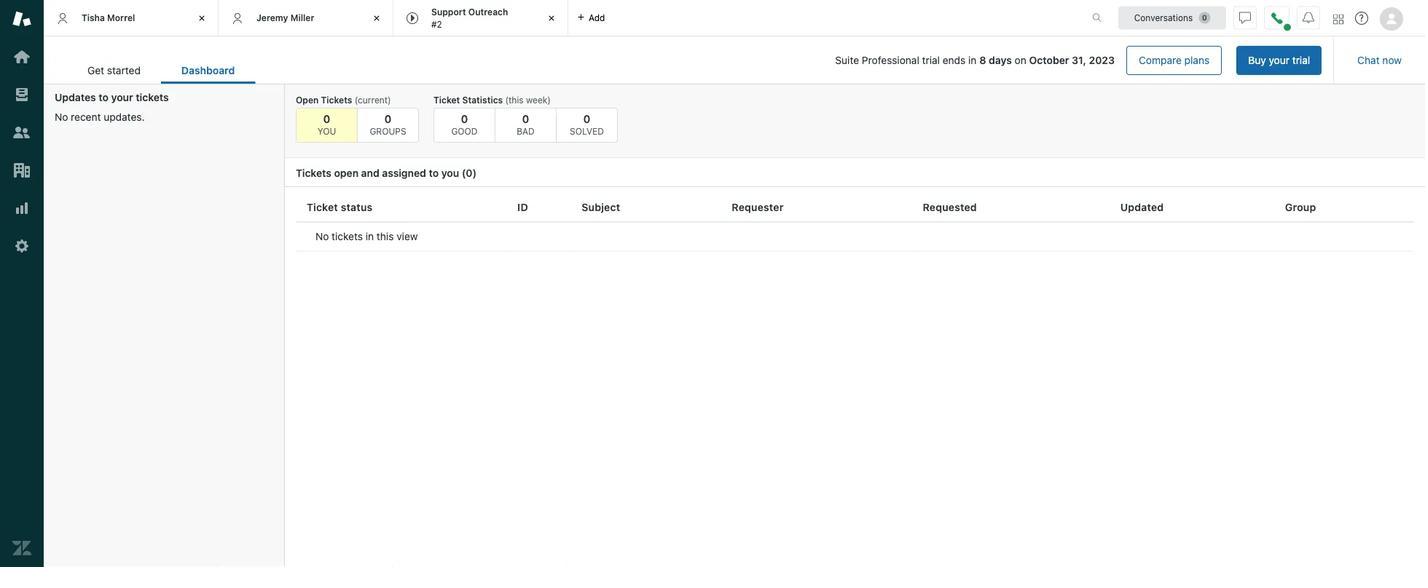 Task type: vqa. For each thing, say whether or not it's contained in the screenshot.
the Contact on the top left of page
no



Task type: describe. For each thing, give the bounding box(es) containing it.
professional
[[862, 54, 920, 66]]

0 for 0 you
[[323, 112, 331, 125]]

subject
[[582, 201, 621, 213]]

buy your trial button
[[1237, 46, 1323, 75]]

0 you
[[318, 112, 336, 136]]

suite professional trial ends in 8 days on october 31, 2023
[[836, 54, 1115, 66]]

0 solved
[[570, 112, 604, 136]]

trial for professional
[[923, 54, 940, 66]]

conversations button
[[1119, 6, 1227, 30]]

and
[[361, 167, 380, 179]]

chat now
[[1358, 54, 1403, 66]]

support outreach #2
[[432, 7, 508, 29]]

jeremy miller
[[257, 13, 315, 23]]

close image inside the tisha morrel 'tab'
[[195, 11, 209, 26]]

ticket for ticket status
[[307, 201, 338, 213]]

jeremy
[[257, 13, 288, 23]]

statistics
[[463, 95, 503, 105]]

requester
[[732, 201, 784, 213]]

0 right you
[[466, 167, 473, 179]]

add button
[[569, 0, 614, 36]]

get started tab
[[67, 57, 161, 84]]

this
[[377, 231, 394, 243]]

updates to your tickets
[[55, 91, 169, 104]]

support
[[432, 7, 466, 17]]

conversations
[[1135, 13, 1194, 23]]

no for no recent updates.
[[55, 111, 68, 123]]

#2
[[432, 19, 442, 29]]

id
[[518, 201, 529, 213]]

31,
[[1073, 54, 1087, 66]]

bad
[[517, 126, 535, 136]]

you
[[442, 167, 459, 179]]

plans
[[1185, 54, 1210, 66]]

organizations image
[[12, 161, 31, 180]]

open
[[296, 95, 319, 105]]

ticket for ticket statistics (this week)
[[434, 95, 460, 105]]

buy your trial
[[1249, 54, 1311, 66]]

trial for your
[[1293, 54, 1311, 66]]

week)
[[526, 95, 551, 105]]

tab containing support outreach
[[394, 0, 569, 36]]

in inside grid
[[366, 231, 374, 243]]

0 groups
[[370, 112, 406, 136]]

no for no tickets in this view
[[316, 231, 329, 243]]

0 bad
[[517, 112, 535, 136]]

solved
[[570, 126, 604, 136]]

tabs tab list
[[44, 0, 1078, 36]]

suite
[[836, 54, 860, 66]]

1 horizontal spatial in
[[969, 54, 977, 66]]

your inside button
[[1270, 54, 1290, 66]]

buy
[[1249, 54, 1267, 66]]

get started
[[87, 65, 141, 77]]

(
[[462, 167, 466, 179]]

ticket statistics (this week)
[[434, 95, 551, 105]]

you
[[318, 126, 336, 136]]

2023
[[1090, 54, 1115, 66]]

zendesk support image
[[12, 9, 31, 28]]

started
[[107, 65, 141, 77]]

now
[[1383, 54, 1403, 66]]

jeremy miller tab
[[219, 0, 394, 36]]

0 vertical spatial to
[[99, 91, 109, 104]]

0 for 0 solved
[[584, 112, 591, 125]]

updates
[[55, 91, 96, 104]]

compare plans
[[1139, 54, 1210, 66]]

days
[[989, 54, 1012, 66]]

group
[[1286, 201, 1317, 213]]

zendesk products image
[[1334, 14, 1344, 24]]

tickets inside grid
[[332, 231, 363, 243]]



Task type: locate. For each thing, give the bounding box(es) containing it.
0 vertical spatial tickets
[[136, 91, 169, 104]]

tisha morrel tab
[[44, 0, 219, 36]]

your
[[1270, 54, 1290, 66], [111, 91, 133, 104]]

2 trial from the left
[[923, 54, 940, 66]]

)
[[473, 167, 477, 179]]

groups
[[370, 126, 406, 136]]

good
[[452, 126, 478, 136]]

tickets left open at the top of the page
[[296, 167, 332, 179]]

grid
[[285, 193, 1426, 568]]

0 horizontal spatial no
[[55, 111, 68, 123]]

views image
[[12, 85, 31, 104]]

chat
[[1358, 54, 1381, 66]]

no down updates
[[55, 111, 68, 123]]

to up no recent updates.
[[99, 91, 109, 104]]

section
[[267, 46, 1323, 75]]

0 good
[[452, 112, 478, 136]]

0 horizontal spatial trial
[[923, 54, 940, 66]]

zendesk image
[[12, 539, 31, 558]]

0 inside the 0 solved
[[584, 112, 591, 125]]

1 horizontal spatial trial
[[1293, 54, 1311, 66]]

no inside grid
[[316, 231, 329, 243]]

on
[[1015, 54, 1027, 66]]

get
[[87, 65, 104, 77]]

0 vertical spatial ticket
[[434, 95, 460, 105]]

(this
[[506, 95, 524, 105]]

updates.
[[104, 111, 145, 123]]

your up updates.
[[111, 91, 133, 104]]

1 trial from the left
[[1293, 54, 1311, 66]]

to
[[99, 91, 109, 104], [429, 167, 439, 179]]

no recent updates.
[[55, 111, 145, 123]]

chat now button
[[1347, 46, 1414, 75]]

get help image
[[1356, 12, 1369, 25]]

morrel
[[107, 13, 135, 23]]

0 horizontal spatial close image
[[195, 11, 209, 26]]

ticket status
[[307, 201, 373, 213]]

tickets down ticket status
[[332, 231, 363, 243]]

ticket inside grid
[[307, 201, 338, 213]]

october
[[1030, 54, 1070, 66]]

tab list
[[67, 57, 255, 84]]

add
[[589, 13, 605, 23]]

1 horizontal spatial to
[[429, 167, 439, 179]]

0 inside 0 you
[[323, 112, 331, 125]]

tickets up 0 you
[[321, 95, 352, 105]]

in
[[969, 54, 977, 66], [366, 231, 374, 243]]

1 horizontal spatial tickets
[[332, 231, 363, 243]]

close image
[[195, 11, 209, 26], [545, 11, 559, 26]]

0 inside the 0 groups
[[385, 112, 392, 125]]

tisha
[[82, 13, 105, 23]]

close image
[[370, 11, 384, 26]]

0 for 0 good
[[461, 112, 468, 125]]

1 vertical spatial your
[[111, 91, 133, 104]]

section containing compare plans
[[267, 46, 1323, 75]]

1 vertical spatial in
[[366, 231, 374, 243]]

notifications image
[[1303, 12, 1315, 24]]

trial down 'notifications' image
[[1293, 54, 1311, 66]]

0
[[323, 112, 331, 125], [385, 112, 392, 125], [461, 112, 468, 125], [522, 112, 530, 125], [584, 112, 591, 125], [466, 167, 473, 179]]

trial inside button
[[1293, 54, 1311, 66]]

0 horizontal spatial tickets
[[136, 91, 169, 104]]

tickets
[[136, 91, 169, 104], [332, 231, 363, 243]]

1 horizontal spatial close image
[[545, 11, 559, 26]]

tab
[[394, 0, 569, 36]]

0 horizontal spatial in
[[366, 231, 374, 243]]

reporting image
[[12, 199, 31, 218]]

open tickets (current)
[[296, 95, 391, 105]]

trial
[[1293, 54, 1311, 66], [923, 54, 940, 66]]

0 horizontal spatial to
[[99, 91, 109, 104]]

1 horizontal spatial your
[[1270, 54, 1290, 66]]

8
[[980, 54, 987, 66]]

button displays agent's chat status as invisible. image
[[1240, 12, 1252, 24]]

ends
[[943, 54, 966, 66]]

0 vertical spatial tickets
[[321, 95, 352, 105]]

0 inside 0 bad
[[522, 112, 530, 125]]

(current)
[[355, 95, 391, 105]]

1 vertical spatial tickets
[[332, 231, 363, 243]]

outreach
[[469, 7, 508, 17]]

0 vertical spatial in
[[969, 54, 977, 66]]

0 horizontal spatial ticket
[[307, 201, 338, 213]]

0 up groups
[[385, 112, 392, 125]]

1 close image from the left
[[195, 11, 209, 26]]

no down ticket status
[[316, 231, 329, 243]]

to left you
[[429, 167, 439, 179]]

1 vertical spatial ticket
[[307, 201, 338, 213]]

status
[[341, 201, 373, 213]]

customers image
[[12, 123, 31, 142]]

tab list containing get started
[[67, 57, 255, 84]]

0 inside 0 good
[[461, 112, 468, 125]]

requested
[[923, 201, 978, 213]]

2 close image from the left
[[545, 11, 559, 26]]

0 for 0 bad
[[522, 112, 530, 125]]

0 up you
[[323, 112, 331, 125]]

assigned
[[382, 167, 426, 179]]

1 vertical spatial no
[[316, 231, 329, 243]]

updated
[[1121, 201, 1165, 213]]

October 31, 2023 text field
[[1030, 54, 1115, 66]]

tisha morrel
[[82, 13, 135, 23]]

tickets open and assigned to you ( 0 )
[[296, 167, 477, 179]]

tickets
[[321, 95, 352, 105], [296, 167, 332, 179]]

dashboard
[[181, 65, 235, 77]]

compare
[[1139, 54, 1182, 66]]

open
[[334, 167, 359, 179]]

compare plans button
[[1127, 46, 1223, 75]]

trial left ends
[[923, 54, 940, 66]]

ticket
[[434, 95, 460, 105], [307, 201, 338, 213]]

0 horizontal spatial your
[[111, 91, 133, 104]]

no tickets in this view
[[316, 231, 418, 243]]

tickets up updates.
[[136, 91, 169, 104]]

0 up bad
[[522, 112, 530, 125]]

0 up solved
[[584, 112, 591, 125]]

0 up the good
[[461, 112, 468, 125]]

get started image
[[12, 47, 31, 66]]

1 vertical spatial to
[[429, 167, 439, 179]]

admin image
[[12, 237, 31, 256]]

1 horizontal spatial ticket
[[434, 95, 460, 105]]

1 vertical spatial tickets
[[296, 167, 332, 179]]

no
[[55, 111, 68, 123], [316, 231, 329, 243]]

grid containing ticket status
[[285, 193, 1426, 568]]

in left 8
[[969, 54, 977, 66]]

close image left add popup button
[[545, 11, 559, 26]]

your right buy
[[1270, 54, 1290, 66]]

0 for 0 groups
[[385, 112, 392, 125]]

0 vertical spatial no
[[55, 111, 68, 123]]

in left this
[[366, 231, 374, 243]]

miller
[[291, 13, 315, 23]]

view
[[397, 231, 418, 243]]

recent
[[71, 111, 101, 123]]

ticket left status
[[307, 201, 338, 213]]

main element
[[0, 0, 44, 568]]

ticket up 0 good
[[434, 95, 460, 105]]

0 vertical spatial your
[[1270, 54, 1290, 66]]

close image up dashboard
[[195, 11, 209, 26]]

1 horizontal spatial no
[[316, 231, 329, 243]]



